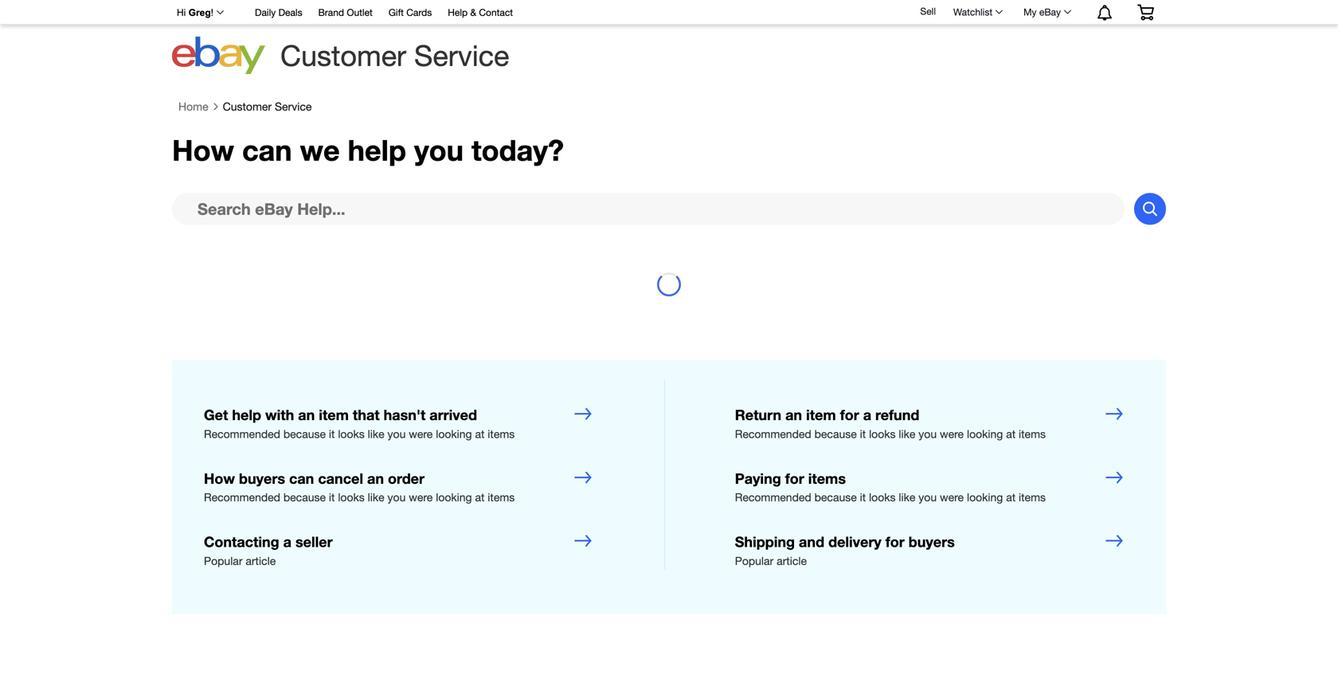 Task type: locate. For each thing, give the bounding box(es) containing it.
because up paying for items recommended because it looks like you were looking at items
[[815, 428, 857, 441]]

looks inside get help with an item that hasn't arrived recommended because it looks like you were looking at items
[[338, 428, 365, 441]]

popular down contacting
[[204, 555, 243, 568]]

for inside shipping and delivery for buyers popular article
[[886, 534, 905, 551]]

customer inside banner
[[280, 39, 406, 72]]

like inside how buyers can cancel an order recommended because it looks like you were looking at items
[[368, 491, 384, 504]]

how for how can we help you today?
[[172, 133, 234, 167]]

a left seller
[[283, 534, 292, 551]]

looks inside paying for items recommended because it looks like you were looking at items
[[869, 491, 896, 504]]

0 horizontal spatial article
[[246, 555, 276, 568]]

shipping and delivery for buyers popular article
[[735, 534, 955, 568]]

items
[[488, 428, 515, 441], [1019, 428, 1046, 441], [808, 470, 846, 487], [488, 491, 515, 504], [1019, 491, 1046, 504]]

for right the paying at the right of the page
[[785, 470, 804, 487]]

cards
[[406, 7, 432, 18]]

2 item from the left
[[806, 407, 836, 424]]

were inside 'return an item for a refund recommended because it looks like you were looking at items'
[[940, 428, 964, 441]]

it down cancel
[[329, 491, 335, 504]]

an inside get help with an item that hasn't arrived recommended because it looks like you were looking at items
[[298, 407, 315, 424]]

item left that
[[319, 407, 349, 424]]

delivery
[[828, 534, 882, 551]]

it
[[329, 428, 335, 441], [860, 428, 866, 441], [329, 491, 335, 504], [860, 491, 866, 504]]

greg
[[189, 7, 211, 18]]

looks inside 'return an item for a refund recommended because it looks like you were looking at items'
[[869, 428, 896, 441]]

1 vertical spatial customer
[[223, 100, 272, 113]]

0 horizontal spatial popular
[[204, 555, 243, 568]]

because up delivery
[[815, 491, 857, 504]]

customer service inside banner
[[280, 39, 509, 72]]

how inside how buyers can cancel an order recommended because it looks like you were looking at items
[[204, 470, 235, 487]]

service
[[414, 39, 509, 72], [275, 100, 312, 113]]

0 vertical spatial can
[[242, 133, 292, 167]]

hi greg !
[[177, 7, 213, 18]]

a
[[863, 407, 871, 424], [283, 534, 292, 551]]

can left cancel
[[289, 470, 314, 487]]

how down 'home' link
[[172, 133, 234, 167]]

1 horizontal spatial service
[[414, 39, 509, 72]]

1 vertical spatial customer service
[[223, 100, 312, 113]]

1 article from the left
[[246, 555, 276, 568]]

1 horizontal spatial item
[[806, 407, 836, 424]]

like
[[368, 428, 384, 441], [899, 428, 916, 441], [368, 491, 384, 504], [899, 491, 916, 504]]

customer service banner
[[168, 0, 1166, 80]]

&
[[470, 7, 476, 18]]

seller
[[296, 534, 333, 551]]

paying
[[735, 470, 781, 487]]

0 vertical spatial service
[[414, 39, 509, 72]]

can
[[242, 133, 292, 167], [289, 470, 314, 487]]

for
[[840, 407, 859, 424], [785, 470, 804, 487], [886, 534, 905, 551]]

a left refund
[[863, 407, 871, 424]]

because inside paying for items recommended because it looks like you were looking at items
[[815, 491, 857, 504]]

customer service
[[280, 39, 509, 72], [223, 100, 312, 113]]

an right the return
[[785, 407, 802, 424]]

it inside 'return an item for a refund recommended because it looks like you were looking at items'
[[860, 428, 866, 441]]

!
[[211, 7, 213, 18]]

at inside how buyers can cancel an order recommended because it looks like you were looking at items
[[475, 491, 485, 504]]

0 horizontal spatial customer
[[223, 100, 272, 113]]

get help with an item that hasn't arrived recommended because it looks like you were looking at items
[[204, 407, 515, 441]]

looks down that
[[338, 428, 365, 441]]

because
[[283, 428, 326, 441], [815, 428, 857, 441], [283, 491, 326, 504], [815, 491, 857, 504]]

looks up delivery
[[869, 491, 896, 504]]

1 vertical spatial can
[[289, 470, 314, 487]]

arrived
[[430, 407, 477, 424]]

brand outlet
[[318, 7, 373, 18]]

for left refund
[[840, 407, 859, 424]]

help & contact link
[[448, 4, 513, 22]]

1 vertical spatial help
[[232, 407, 261, 424]]

like down 'return an item for a refund recommended because it looks like you were looking at items'
[[899, 491, 916, 504]]

1 horizontal spatial popular
[[735, 555, 774, 568]]

article inside contacting a seller popular article
[[246, 555, 276, 568]]

0 horizontal spatial buyers
[[239, 470, 285, 487]]

at
[[475, 428, 485, 441], [1006, 428, 1016, 441], [475, 491, 485, 504], [1006, 491, 1016, 504]]

article down and
[[777, 555, 807, 568]]

0 horizontal spatial an
[[298, 407, 315, 424]]

customer
[[280, 39, 406, 72], [223, 100, 272, 113]]

item inside 'return an item for a refund recommended because it looks like you were looking at items'
[[806, 407, 836, 424]]

item right the return
[[806, 407, 836, 424]]

customer service inside how can we help you today? main content
[[223, 100, 312, 113]]

0 horizontal spatial for
[[785, 470, 804, 487]]

we
[[300, 133, 340, 167]]

1 vertical spatial how
[[204, 470, 235, 487]]

buyers down with
[[239, 470, 285, 487]]

it inside how buyers can cancel an order recommended because it looks like you were looking at items
[[329, 491, 335, 504]]

0 vertical spatial customer service
[[280, 39, 509, 72]]

recommended down the paying at the right of the page
[[735, 491, 811, 504]]

service down help
[[414, 39, 509, 72]]

today?
[[472, 133, 564, 167]]

0 horizontal spatial help
[[232, 407, 261, 424]]

service up we
[[275, 100, 312, 113]]

like down that
[[368, 428, 384, 441]]

1 horizontal spatial a
[[863, 407, 871, 424]]

for right delivery
[[886, 534, 905, 551]]

because down cancel
[[283, 491, 326, 504]]

recommended inside get help with an item that hasn't arrived recommended because it looks like you were looking at items
[[204, 428, 280, 441]]

a inside 'return an item for a refund recommended because it looks like you were looking at items'
[[863, 407, 871, 424]]

article
[[246, 555, 276, 568], [777, 555, 807, 568]]

an right with
[[298, 407, 315, 424]]

0 vertical spatial how
[[172, 133, 234, 167]]

0 horizontal spatial a
[[283, 534, 292, 551]]

service inside banner
[[414, 39, 509, 72]]

my ebay link
[[1015, 2, 1079, 22]]

because inside how buyers can cancel an order recommended because it looks like you were looking at items
[[283, 491, 326, 504]]

can down customer service link
[[242, 133, 292, 167]]

help right get
[[232, 407, 261, 424]]

my
[[1024, 6, 1037, 18]]

0 vertical spatial customer
[[280, 39, 406, 72]]

1 horizontal spatial article
[[777, 555, 807, 568]]

recommended up contacting
[[204, 491, 280, 504]]

help right we
[[348, 133, 406, 167]]

help
[[448, 7, 468, 18]]

1 horizontal spatial help
[[348, 133, 406, 167]]

2 horizontal spatial for
[[886, 534, 905, 551]]

looking
[[436, 428, 472, 441], [967, 428, 1003, 441], [436, 491, 472, 504], [967, 491, 1003, 504]]

help
[[348, 133, 406, 167], [232, 407, 261, 424]]

a inside contacting a seller popular article
[[283, 534, 292, 551]]

recommended inside paying for items recommended because it looks like you were looking at items
[[735, 491, 811, 504]]

for inside 'return an item for a refund recommended because it looks like you were looking at items'
[[840, 407, 859, 424]]

item
[[319, 407, 349, 424], [806, 407, 836, 424]]

2 vertical spatial for
[[886, 534, 905, 551]]

recommended down get
[[204, 428, 280, 441]]

sell
[[920, 6, 936, 17]]

1 vertical spatial buyers
[[909, 534, 955, 551]]

buyers down paying for items recommended because it looks like you were looking at items
[[909, 534, 955, 551]]

you
[[414, 133, 464, 167], [388, 428, 406, 441], [919, 428, 937, 441], [388, 491, 406, 504], [919, 491, 937, 504]]

looks down cancel
[[338, 491, 365, 504]]

recommended
[[204, 428, 280, 441], [735, 428, 811, 441], [204, 491, 280, 504], [735, 491, 811, 504]]

recommended down the return
[[735, 428, 811, 441]]

contacting
[[204, 534, 279, 551]]

looking inside 'return an item for a refund recommended because it looks like you were looking at items'
[[967, 428, 1003, 441]]

because down with
[[283, 428, 326, 441]]

items inside how buyers can cancel an order recommended because it looks like you were looking at items
[[488, 491, 515, 504]]

2 popular from the left
[[735, 555, 774, 568]]

deals
[[278, 7, 302, 18]]

1 horizontal spatial customer
[[280, 39, 406, 72]]

customer service up we
[[223, 100, 312, 113]]

account navigation
[[168, 0, 1166, 25]]

at inside 'return an item for a refund recommended because it looks like you were looking at items'
[[1006, 428, 1016, 441]]

like down refund
[[899, 428, 916, 441]]

customer down brand outlet link
[[280, 39, 406, 72]]

1 vertical spatial service
[[275, 100, 312, 113]]

2 horizontal spatial an
[[785, 407, 802, 424]]

it up delivery
[[860, 491, 866, 504]]

an inside how buyers can cancel an order recommended because it looks like you were looking at items
[[367, 470, 384, 487]]

get
[[204, 407, 228, 424]]

were
[[409, 428, 433, 441], [940, 428, 964, 441], [409, 491, 433, 504], [940, 491, 964, 504]]

customer service down gift at the left
[[280, 39, 509, 72]]

1 horizontal spatial an
[[367, 470, 384, 487]]

can inside how buyers can cancel an order recommended because it looks like you were looking at items
[[289, 470, 314, 487]]

contact
[[479, 7, 513, 18]]

buyers
[[239, 470, 285, 487], [909, 534, 955, 551]]

and
[[799, 534, 824, 551]]

it up paying for items recommended because it looks like you were looking at items
[[860, 428, 866, 441]]

how down get
[[204, 470, 235, 487]]

like inside paying for items recommended because it looks like you were looking at items
[[899, 491, 916, 504]]

1 vertical spatial for
[[785, 470, 804, 487]]

daily
[[255, 7, 276, 18]]

0 vertical spatial buyers
[[239, 470, 285, 487]]

0 horizontal spatial item
[[319, 407, 349, 424]]

0 vertical spatial a
[[863, 407, 871, 424]]

2 article from the left
[[777, 555, 807, 568]]

1 popular from the left
[[204, 555, 243, 568]]

0 vertical spatial help
[[348, 133, 406, 167]]

popular inside shipping and delivery for buyers popular article
[[735, 555, 774, 568]]

looks
[[338, 428, 365, 441], [869, 428, 896, 441], [338, 491, 365, 504], [869, 491, 896, 504]]

0 vertical spatial for
[[840, 407, 859, 424]]

refund
[[875, 407, 920, 424]]

popular down shipping
[[735, 555, 774, 568]]

1 vertical spatial a
[[283, 534, 292, 551]]

an left the order
[[367, 470, 384, 487]]

1 item from the left
[[319, 407, 349, 424]]

1 horizontal spatial for
[[840, 407, 859, 424]]

it up cancel
[[329, 428, 335, 441]]

buyers inside shipping and delivery for buyers popular article
[[909, 534, 955, 551]]

items inside get help with an item that hasn't arrived recommended because it looks like you were looking at items
[[488, 428, 515, 441]]

Search eBay Help... text field
[[172, 193, 1125, 225]]

an
[[298, 407, 315, 424], [785, 407, 802, 424], [367, 470, 384, 487]]

how
[[172, 133, 234, 167], [204, 470, 235, 487]]

like down get help with an item that hasn't arrived recommended because it looks like you were looking at items
[[368, 491, 384, 504]]

looks down refund
[[869, 428, 896, 441]]

1 horizontal spatial buyers
[[909, 534, 955, 551]]

customer right home
[[223, 100, 272, 113]]

article down contacting
[[246, 555, 276, 568]]

0 horizontal spatial service
[[275, 100, 312, 113]]

return
[[735, 407, 781, 424]]

popular
[[204, 555, 243, 568], [735, 555, 774, 568]]



Task type: vqa. For each thing, say whether or not it's contained in the screenshot.
looking within Get help with an item that hasn't arrived Recommended because it looks like you were looking at items
yes



Task type: describe. For each thing, give the bounding box(es) containing it.
paying for items recommended because it looks like you were looking at items
[[735, 470, 1046, 504]]

how can we help you today?
[[172, 133, 564, 167]]

it inside get help with an item that hasn't arrived recommended because it looks like you were looking at items
[[329, 428, 335, 441]]

daily deals link
[[255, 4, 302, 22]]

you inside 'return an item for a refund recommended because it looks like you were looking at items'
[[919, 428, 937, 441]]

were inside get help with an item that hasn't arrived recommended because it looks like you were looking at items
[[409, 428, 433, 441]]

order
[[388, 470, 425, 487]]

popular inside contacting a seller popular article
[[204, 555, 243, 568]]

how buyers can cancel an order recommended because it looks like you were looking at items
[[204, 470, 515, 504]]

how for how buyers can cancel an order recommended because it looks like you were looking at items
[[204, 470, 235, 487]]

looking inside how buyers can cancel an order recommended because it looks like you were looking at items
[[436, 491, 472, 504]]

sell link
[[913, 6, 943, 17]]

for for item
[[840, 407, 859, 424]]

looks inside how buyers can cancel an order recommended because it looks like you were looking at items
[[338, 491, 365, 504]]

an inside 'return an item for a refund recommended because it looks like you were looking at items'
[[785, 407, 802, 424]]

for for delivery
[[886, 534, 905, 551]]

you inside get help with an item that hasn't arrived recommended because it looks like you were looking at items
[[388, 428, 406, 441]]

item inside get help with an item that hasn't arrived recommended because it looks like you were looking at items
[[319, 407, 349, 424]]

daily deals
[[255, 7, 302, 18]]

looking inside paying for items recommended because it looks like you were looking at items
[[967, 491, 1003, 504]]

you inside how buyers can cancel an order recommended because it looks like you were looking at items
[[388, 491, 406, 504]]

watchlist
[[953, 6, 993, 18]]

return an item for a refund recommended because it looks like you were looking at items
[[735, 407, 1046, 441]]

items inside 'return an item for a refund recommended because it looks like you were looking at items'
[[1019, 428, 1046, 441]]

service inside how can we help you today? main content
[[275, 100, 312, 113]]

gift cards
[[389, 7, 432, 18]]

article inside shipping and delivery for buyers popular article
[[777, 555, 807, 568]]

contacting a seller popular article
[[204, 534, 333, 568]]

outlet
[[347, 7, 373, 18]]

buyers inside how buyers can cancel an order recommended because it looks like you were looking at items
[[239, 470, 285, 487]]

brand outlet link
[[318, 4, 373, 22]]

shipping
[[735, 534, 795, 551]]

cancel
[[318, 470, 363, 487]]

hi
[[177, 7, 186, 18]]

recommended inside how buyers can cancel an order recommended because it looks like you were looking at items
[[204, 491, 280, 504]]

hasn't
[[384, 407, 426, 424]]

with
[[265, 407, 294, 424]]

recommended inside 'return an item for a refund recommended because it looks like you were looking at items'
[[735, 428, 811, 441]]

help inside get help with an item that hasn't arrived recommended because it looks like you were looking at items
[[232, 407, 261, 424]]

that
[[353, 407, 380, 424]]

home link
[[178, 100, 208, 113]]

home
[[178, 100, 208, 113]]

you inside paying for items recommended because it looks like you were looking at items
[[919, 491, 937, 504]]

like inside get help with an item that hasn't arrived recommended because it looks like you were looking at items
[[368, 428, 384, 441]]

brand
[[318, 7, 344, 18]]

watchlist link
[[945, 2, 1010, 22]]

were inside how buyers can cancel an order recommended because it looks like you were looking at items
[[409, 491, 433, 504]]

looking inside get help with an item that hasn't arrived recommended because it looks like you were looking at items
[[436, 428, 472, 441]]

at inside get help with an item that hasn't arrived recommended because it looks like you were looking at items
[[475, 428, 485, 441]]

my ebay
[[1024, 6, 1061, 18]]

gift cards link
[[389, 4, 432, 22]]

it inside paying for items recommended because it looks like you were looking at items
[[860, 491, 866, 504]]

because inside 'return an item for a refund recommended because it looks like you were looking at items'
[[815, 428, 857, 441]]

at inside paying for items recommended because it looks like you were looking at items
[[1006, 491, 1016, 504]]

gift
[[389, 7, 404, 18]]

how can we help you today? main content
[[0, 92, 1338, 675]]

your shopping cart image
[[1137, 4, 1155, 20]]

like inside 'return an item for a refund recommended because it looks like you were looking at items'
[[899, 428, 916, 441]]

customer service link
[[223, 100, 312, 113]]

were inside paying for items recommended because it looks like you were looking at items
[[940, 491, 964, 504]]

for inside paying for items recommended because it looks like you were looking at items
[[785, 470, 804, 487]]

help & contact
[[448, 7, 513, 18]]

ebay
[[1039, 6, 1061, 18]]

customer inside how can we help you today? main content
[[223, 100, 272, 113]]

because inside get help with an item that hasn't arrived recommended because it looks like you were looking at items
[[283, 428, 326, 441]]



